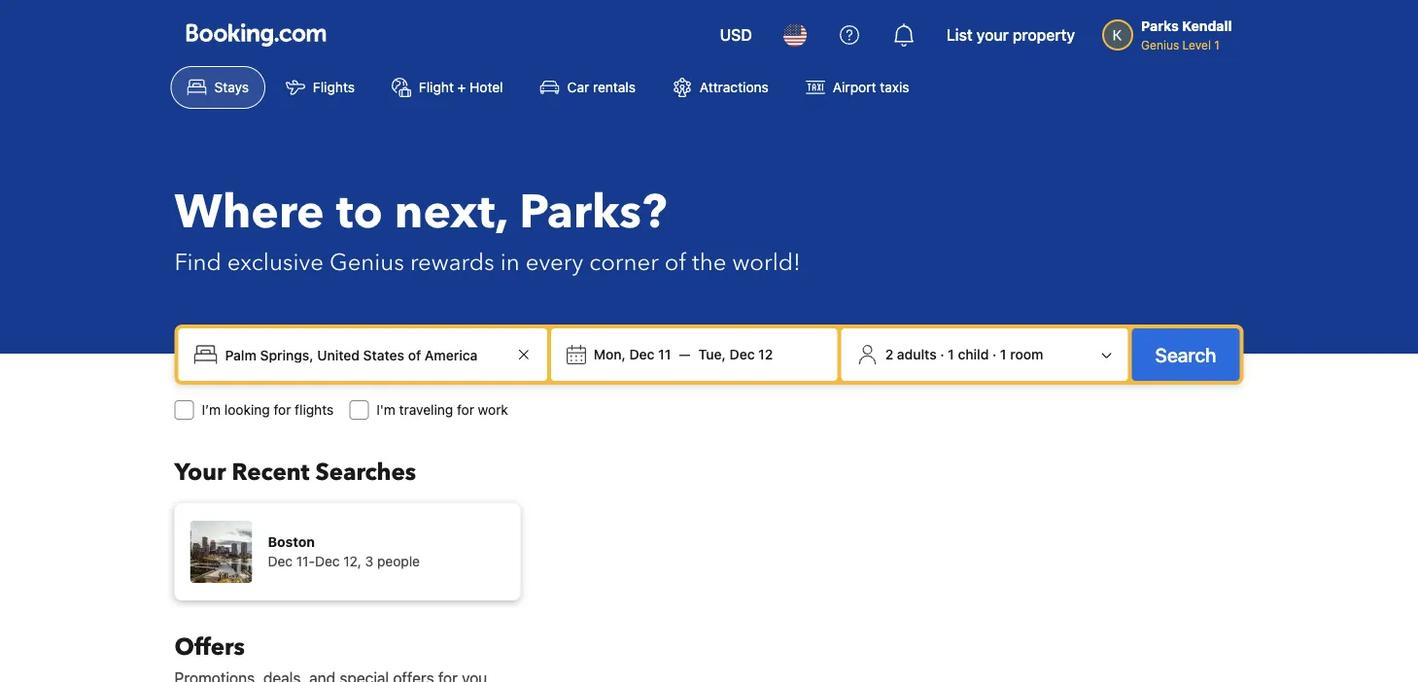 Task type: vqa. For each thing, say whether or not it's contained in the screenshot.
2nd the 86 from the bottom of the page
no



Task type: describe. For each thing, give the bounding box(es) containing it.
tue,
[[698, 347, 726, 363]]

11-
[[296, 554, 315, 570]]

car
[[567, 79, 589, 95]]

+
[[458, 79, 466, 95]]

list
[[947, 26, 973, 44]]

room
[[1010, 347, 1043, 363]]

dec left "12"
[[730, 347, 755, 363]]

mon, dec 11 button
[[586, 337, 679, 372]]

genius inside where to next, parks? find exclusive genius rewards in every corner of the world!
[[329, 246, 404, 279]]

i'm traveling for work
[[376, 402, 508, 418]]

the
[[692, 246, 727, 279]]

your
[[174, 456, 226, 488]]

attractions
[[700, 79, 769, 95]]

dec down "boston"
[[268, 554, 293, 570]]

1 inside 'parks kendall genius level 1'
[[1215, 38, 1220, 52]]

booking.com image
[[186, 23, 326, 47]]

1 horizontal spatial 1
[[1000, 347, 1007, 363]]

2 · from the left
[[993, 347, 997, 363]]

your account menu parks kendall genius level 1 element
[[1103, 9, 1240, 53]]

traveling
[[399, 402, 453, 418]]

looking
[[224, 402, 270, 418]]

boston
[[268, 534, 315, 550]]

in
[[500, 246, 520, 279]]

11
[[658, 347, 671, 363]]

to
[[336, 181, 383, 244]]

parks kendall genius level 1
[[1141, 18, 1232, 52]]

parks?
[[519, 181, 667, 244]]

Where are you going? field
[[217, 337, 512, 372]]

people
[[377, 554, 420, 570]]

12
[[758, 347, 773, 363]]

your recent searches
[[174, 456, 416, 488]]

hotel
[[470, 79, 503, 95]]

list your property link
[[935, 12, 1087, 58]]

airport taxis link
[[789, 66, 926, 109]]

12,
[[343, 554, 361, 570]]

for for traveling
[[457, 402, 474, 418]]

usd button
[[708, 12, 764, 58]]

searches
[[315, 456, 416, 488]]

dec left 11
[[630, 347, 655, 363]]

i'm
[[202, 402, 221, 418]]

taxis
[[880, 79, 909, 95]]

2 adults · 1 child · 1 room button
[[849, 336, 1120, 373]]

recent
[[232, 456, 310, 488]]

work
[[478, 402, 508, 418]]



Task type: locate. For each thing, give the bounding box(es) containing it.
0 horizontal spatial for
[[274, 402, 291, 418]]

child
[[958, 347, 989, 363]]

your
[[977, 26, 1009, 44]]

parks
[[1141, 18, 1179, 34]]

1 left room
[[1000, 347, 1007, 363]]

1 horizontal spatial for
[[457, 402, 474, 418]]

genius down parks
[[1141, 38, 1179, 52]]

offers
[[174, 631, 245, 663]]

tue, dec 12 button
[[691, 337, 781, 372]]

for
[[274, 402, 291, 418], [457, 402, 474, 418]]

of
[[665, 246, 686, 279]]

· right the 'child' on the right bottom of the page
[[993, 347, 997, 363]]

1 vertical spatial genius
[[329, 246, 404, 279]]

flight
[[419, 79, 454, 95]]

corner
[[589, 246, 659, 279]]

i'm looking for flights
[[202, 402, 334, 418]]

flight + hotel
[[419, 79, 503, 95]]

genius inside 'parks kendall genius level 1'
[[1141, 38, 1179, 52]]

stays link
[[171, 66, 265, 109]]

0 vertical spatial genius
[[1141, 38, 1179, 52]]

boston dec 11-dec 12, 3 people
[[268, 534, 420, 570]]

·
[[940, 347, 944, 363], [993, 347, 997, 363]]

list your property
[[947, 26, 1075, 44]]

adults
[[897, 347, 937, 363]]

i'm
[[376, 402, 396, 418]]

1 left the 'child' on the right bottom of the page
[[948, 347, 954, 363]]

car rentals
[[567, 79, 636, 95]]

search button
[[1132, 329, 1240, 381]]

dec left the 12,
[[315, 554, 340, 570]]

2 adults · 1 child · 1 room
[[885, 347, 1043, 363]]

flights link
[[269, 66, 371, 109]]

airport
[[833, 79, 876, 95]]

flights
[[313, 79, 355, 95]]

for left work
[[457, 402, 474, 418]]

2
[[885, 347, 894, 363]]

search
[[1155, 343, 1217, 366]]

kendall
[[1182, 18, 1232, 34]]

1 for from the left
[[274, 402, 291, 418]]

where
[[174, 181, 324, 244]]

2 horizontal spatial 1
[[1215, 38, 1220, 52]]

0 horizontal spatial genius
[[329, 246, 404, 279]]

1 horizontal spatial ·
[[993, 347, 997, 363]]

where to next, parks? find exclusive genius rewards in every corner of the world!
[[174, 181, 801, 279]]

genius
[[1141, 38, 1179, 52], [329, 246, 404, 279]]

2 for from the left
[[457, 402, 474, 418]]

mon, dec 11 — tue, dec 12
[[594, 347, 773, 363]]

1 right "level"
[[1215, 38, 1220, 52]]

property
[[1013, 26, 1075, 44]]

flights
[[295, 402, 334, 418]]

world!
[[732, 246, 801, 279]]

rewards
[[410, 246, 495, 279]]

dec
[[630, 347, 655, 363], [730, 347, 755, 363], [268, 554, 293, 570], [315, 554, 340, 570]]

0 horizontal spatial 1
[[948, 347, 954, 363]]

1 · from the left
[[940, 347, 944, 363]]

airport taxis
[[833, 79, 909, 95]]

flight + hotel link
[[375, 66, 520, 109]]

3
[[365, 554, 373, 570]]

· right the adults
[[940, 347, 944, 363]]

for for looking
[[274, 402, 291, 418]]

level
[[1183, 38, 1211, 52]]

1 horizontal spatial genius
[[1141, 38, 1179, 52]]

genius down to
[[329, 246, 404, 279]]

1
[[1215, 38, 1220, 52], [948, 347, 954, 363], [1000, 347, 1007, 363]]

0 horizontal spatial ·
[[940, 347, 944, 363]]

stays
[[214, 79, 249, 95]]

next,
[[395, 181, 508, 244]]

attractions link
[[656, 66, 785, 109]]

find
[[174, 246, 221, 279]]

every
[[526, 246, 583, 279]]

exclusive
[[227, 246, 324, 279]]

car rentals link
[[524, 66, 652, 109]]

rentals
[[593, 79, 636, 95]]

for left flights at the bottom of page
[[274, 402, 291, 418]]

mon,
[[594, 347, 626, 363]]

—
[[679, 347, 691, 363]]

usd
[[720, 26, 752, 44]]



